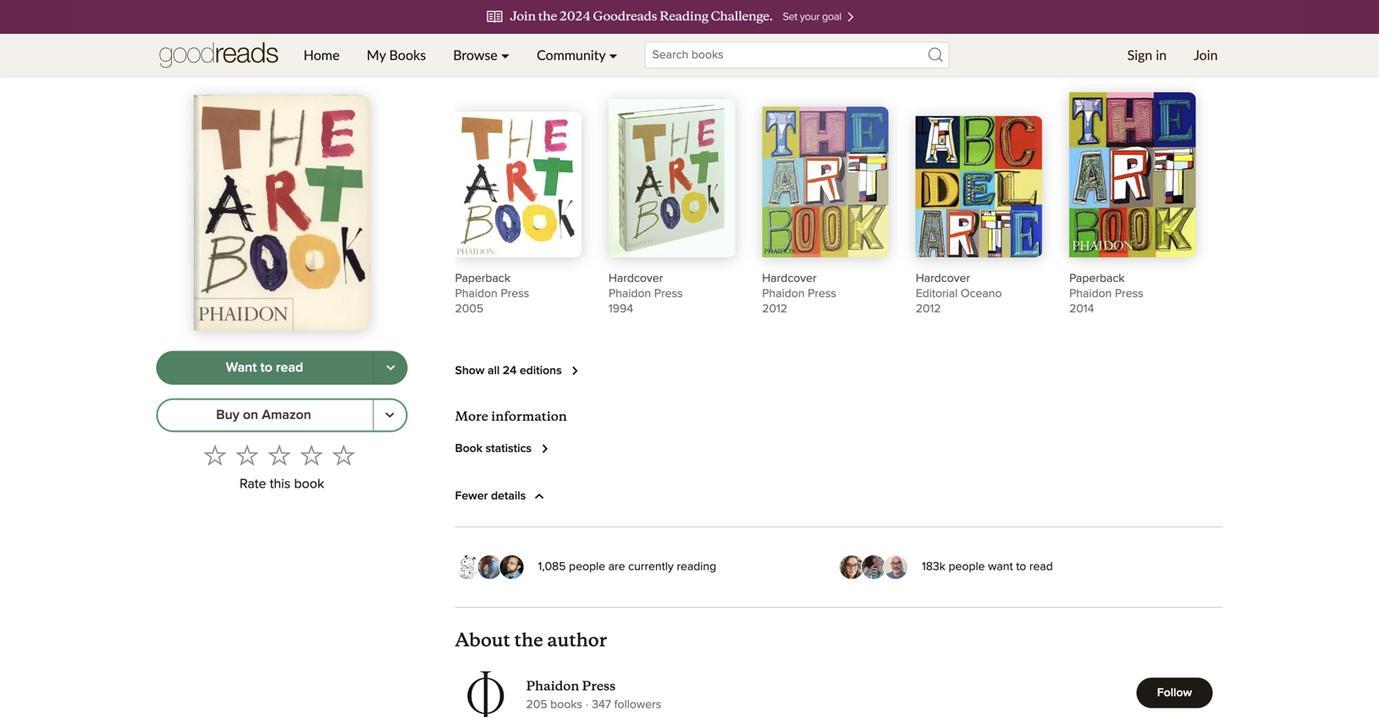 Task type: locate. For each thing, give the bounding box(es) containing it.
people right "183k"
[[949, 561, 985, 573]]

to right want at bottom left
[[260, 361, 273, 375]]

press inside hardcover phaidon press 1994
[[654, 288, 683, 300]]

▾ inside community ▾ link
[[609, 47, 618, 63]]

2012
[[763, 303, 788, 315], [916, 303, 941, 315]]

2012 inside hardcover editorial oceano 2012
[[916, 303, 941, 315]]

read
[[276, 361, 303, 375], [1030, 561, 1054, 573]]

rate 4 out of 5 image
[[301, 444, 323, 466]]

1 horizontal spatial 2012
[[916, 303, 941, 315]]

paperback up 2005
[[455, 273, 511, 285]]

book cover image for hardcover phaidon press 1994
[[609, 99, 735, 258]]

book cover image for hardcover phaidon press 2012
[[763, 107, 889, 258]]

1 horizontal spatial to
[[1017, 561, 1027, 573]]

1,085 people are currently reading
[[538, 561, 717, 573]]

2 horizontal spatial hardcover
[[916, 273, 971, 285]]

▾
[[501, 47, 510, 63], [609, 47, 618, 63]]

rate 5 out of 5 image
[[333, 444, 355, 466]]

paperback inside 'paperback phaidon press 2005'
[[455, 273, 511, 285]]

2012 inside hardcover phaidon press 2012
[[763, 303, 788, 315]]

phaidon inside 'paperback phaidon press 2005'
[[455, 288, 498, 300]]

paperback up 2014
[[1070, 273, 1125, 285]]

phaidon press
[[526, 679, 616, 695]]

to inside button
[[260, 361, 273, 375]]

rate this book
[[240, 478, 324, 491]]

join
[[1194, 47, 1218, 63]]

phaidon
[[455, 288, 498, 300], [609, 288, 651, 300], [763, 288, 805, 300], [1070, 288, 1112, 300], [526, 679, 580, 695]]

in
[[1156, 47, 1167, 63]]

2 2012 from the left
[[916, 303, 941, 315]]

paperback for 2014
[[1070, 273, 1125, 285]]

0 vertical spatial more
[[455, 24, 488, 40]]

1 hardcover from the left
[[609, 273, 663, 285]]

0 vertical spatial to
[[260, 361, 273, 375]]

people left are
[[569, 561, 606, 573]]

1 2012 from the left
[[763, 303, 788, 315]]

oceano
[[961, 288, 1002, 300]]

0 horizontal spatial people
[[569, 561, 606, 573]]

to
[[260, 361, 273, 375], [1017, 561, 1027, 573]]

2 people from the left
[[949, 561, 985, 573]]

statistics
[[486, 443, 532, 455]]

press inside 'paperback phaidon press 2005'
[[501, 288, 529, 300]]

1 more from the top
[[455, 24, 488, 40]]

book statistics link
[[455, 439, 556, 459]]

1 vertical spatial more
[[455, 409, 488, 425]]

more editions
[[455, 24, 542, 40]]

0 horizontal spatial read
[[276, 361, 303, 375]]

show
[[455, 365, 485, 377]]

205
[[526, 699, 548, 711]]

1 horizontal spatial people
[[949, 561, 985, 573]]

24
[[503, 365, 517, 377]]

1 vertical spatial editions
[[520, 365, 562, 377]]

sign
[[1128, 47, 1153, 63]]

buy on amazon
[[216, 409, 311, 422]]

hardcover inside hardcover phaidon press 1994
[[609, 273, 663, 285]]

phaidon inside hardcover phaidon press 2012
[[763, 288, 805, 300]]

read right want
[[1030, 561, 1054, 573]]

show all 24 editions link
[[455, 361, 586, 381]]

people
[[569, 561, 606, 573], [949, 561, 985, 573]]

sign in link
[[1114, 34, 1181, 76]]

1,085
[[538, 561, 566, 573]]

phaidon inside hardcover phaidon press 1994
[[609, 288, 651, 300]]

fewer details button
[[455, 486, 550, 507]]

hardcover phaidon press 2012
[[763, 273, 837, 315]]

hardcover editorial oceano 2012
[[916, 273, 1002, 315]]

paperback inside paperback phaidon press 2014
[[1070, 273, 1125, 285]]

this
[[270, 478, 291, 491]]

1 paperback from the left
[[455, 273, 511, 285]]

1 people from the left
[[569, 561, 606, 573]]

hardcover
[[609, 273, 663, 285], [763, 273, 817, 285], [916, 273, 971, 285]]

1 horizontal spatial paperback
[[1070, 273, 1125, 285]]

0 horizontal spatial hardcover
[[609, 273, 663, 285]]

2 paperback from the left
[[1070, 273, 1125, 285]]

more up the book
[[455, 409, 488, 425]]

0 horizontal spatial paperback
[[455, 273, 511, 285]]

book cover image
[[1070, 92, 1196, 258], [609, 99, 735, 258], [763, 107, 889, 258], [455, 112, 582, 258], [916, 116, 1043, 258]]

to right want
[[1017, 561, 1027, 573]]

press inside hardcover phaidon press 2012
[[808, 288, 837, 300]]

1 vertical spatial to
[[1017, 561, 1027, 573]]

more
[[455, 24, 488, 40], [455, 409, 488, 425]]

people for want
[[949, 561, 985, 573]]

183k people want to read
[[922, 561, 1054, 573]]

0 horizontal spatial 2012
[[763, 303, 788, 315]]

▾ inside browse ▾ link
[[501, 47, 510, 63]]

▾ for community ▾
[[609, 47, 618, 63]]

reading
[[677, 561, 717, 573]]

phaidon inside paperback phaidon press 2014
[[1070, 288, 1112, 300]]

press for hardcover phaidon press 1994
[[654, 288, 683, 300]]

▾ down "more editions"
[[501, 47, 510, 63]]

community
[[537, 47, 606, 63]]

2 more from the top
[[455, 409, 488, 425]]

want
[[988, 561, 1013, 573]]

read up "amazon" at the left bottom of the page
[[276, 361, 303, 375]]

rate 1 out of 5 image
[[204, 444, 226, 466]]

buy on amazon link
[[156, 398, 374, 432]]

hardcover for hardcover editorial oceano 2012
[[916, 273, 971, 285]]

press for paperback phaidon press 2005
[[501, 288, 529, 300]]

press
[[501, 288, 529, 300], [654, 288, 683, 300], [808, 288, 837, 300], [1115, 288, 1144, 300], [582, 679, 616, 695]]

paperback
[[455, 273, 511, 285], [1070, 273, 1125, 285]]

None search field
[[631, 42, 963, 69]]

editions up browse ▾
[[491, 24, 542, 40]]

more for more information
[[455, 409, 488, 425]]

more up browse
[[455, 24, 488, 40]]

show all 24 editions
[[455, 365, 562, 377]]

want
[[226, 361, 257, 375]]

press inside paperback phaidon press 2014
[[1115, 288, 1144, 300]]

▾ right community
[[609, 47, 618, 63]]

press for paperback phaidon press 2014
[[1115, 288, 1144, 300]]

0 vertical spatial read
[[276, 361, 303, 375]]

2005
[[455, 303, 484, 315]]

1 ▾ from the left
[[501, 47, 510, 63]]

phaidon for 2005
[[455, 288, 498, 300]]

sign in
[[1128, 47, 1167, 63]]

about
[[455, 629, 511, 652]]

join link
[[1181, 34, 1232, 76]]

my books link
[[353, 34, 440, 76]]

0 horizontal spatial to
[[260, 361, 273, 375]]

editions
[[491, 24, 542, 40], [520, 365, 562, 377]]

1 horizontal spatial ▾
[[609, 47, 618, 63]]

want to read
[[226, 361, 303, 375]]

editions right 24
[[520, 365, 562, 377]]

1 vertical spatial read
[[1030, 561, 1054, 573]]

0 horizontal spatial ▾
[[501, 47, 510, 63]]

information
[[491, 409, 567, 425]]

follow button
[[1137, 678, 1213, 709]]

2 ▾ from the left
[[609, 47, 618, 63]]

profile image for phaidon press. image
[[455, 666, 516, 717]]

3 hardcover from the left
[[916, 273, 971, 285]]

1 horizontal spatial hardcover
[[763, 273, 817, 285]]

2 hardcover from the left
[[763, 273, 817, 285]]

1 horizontal spatial read
[[1030, 561, 1054, 573]]

hardcover inside hardcover editorial oceano 2012
[[916, 273, 971, 285]]

hardcover inside hardcover phaidon press 2012
[[763, 273, 817, 285]]

rate this book element
[[156, 439, 408, 498]]

book
[[294, 478, 324, 491]]



Task type: describe. For each thing, give the bounding box(es) containing it.
details
[[491, 490, 526, 502]]

hardcover for hardcover phaidon press 1994
[[609, 273, 663, 285]]

follow
[[1158, 687, 1193, 699]]

are
[[609, 561, 626, 573]]

browse ▾
[[453, 47, 510, 63]]

more information
[[455, 409, 567, 425]]

347
[[592, 699, 611, 711]]

read inside button
[[276, 361, 303, 375]]

205 books
[[526, 699, 583, 711]]

home link
[[290, 34, 353, 76]]

183k
[[922, 561, 946, 573]]

paperback phaidon press 2005
[[455, 273, 529, 315]]

rate 2 out of 5 image
[[236, 444, 258, 466]]

browse
[[453, 47, 498, 63]]

fewer
[[455, 490, 488, 502]]

editorial
[[916, 288, 958, 300]]

amazon
[[262, 409, 311, 422]]

book
[[455, 443, 483, 455]]

paperback phaidon press 2014
[[1070, 273, 1144, 315]]

rate 3 out of 5 image
[[268, 444, 291, 466]]

0 vertical spatial editions
[[491, 24, 542, 40]]

followers
[[615, 699, 662, 711]]

rating 0 out of 5 group
[[199, 439, 360, 471]]

phaidon for 2012
[[763, 288, 805, 300]]

books
[[389, 47, 426, 63]]

all
[[488, 365, 500, 377]]

currently
[[629, 561, 674, 573]]

browse ▾ link
[[440, 34, 523, 76]]

buy
[[216, 409, 239, 422]]

about the author
[[455, 629, 607, 652]]

2012 for hardcover phaidon press 2012
[[763, 303, 788, 315]]

join goodreads' 2024 reading challenge image
[[74, 0, 1306, 34]]

347 followers
[[592, 699, 662, 711]]

home image
[[160, 34, 278, 76]]

2012 for hardcover editorial oceano 2012
[[916, 303, 941, 315]]

phaidon for 2014
[[1070, 288, 1112, 300]]

book cover image for paperback phaidon press 2005
[[455, 112, 582, 258]]

hardcover for hardcover phaidon press 2012
[[763, 273, 817, 285]]

2014
[[1070, 303, 1095, 315]]

people for are
[[569, 561, 606, 573]]

rate
[[240, 478, 266, 491]]

more for more editions
[[455, 24, 488, 40]]

want to read button
[[156, 351, 374, 385]]

phaidon press link
[[526, 678, 662, 695]]

book cover image for paperback phaidon press 2014
[[1070, 92, 1196, 258]]

1994
[[609, 303, 634, 315]]

on
[[243, 409, 258, 422]]

home
[[304, 47, 340, 63]]

my books
[[367, 47, 426, 63]]

fewer details
[[455, 490, 526, 502]]

book statistics
[[455, 443, 532, 455]]

my
[[367, 47, 386, 63]]

the
[[515, 629, 543, 652]]

Search by book title or ISBN text field
[[645, 42, 950, 69]]

books
[[551, 699, 583, 711]]

press for hardcover phaidon press 2012
[[808, 288, 837, 300]]

community ▾ link
[[523, 34, 631, 76]]

hardcover phaidon press 1994
[[609, 273, 683, 315]]

author
[[547, 629, 607, 652]]

editions inside 'link'
[[520, 365, 562, 377]]

book cover image for hardcover editorial oceano 2012
[[916, 116, 1043, 258]]

phaidon for 1994
[[609, 288, 651, 300]]

paperback for 2005
[[455, 273, 511, 285]]

▾ for browse ▾
[[501, 47, 510, 63]]

community ▾
[[537, 47, 618, 63]]



Task type: vqa. For each thing, say whether or not it's contained in the screenshot.
"paperback" associated with 2005
yes



